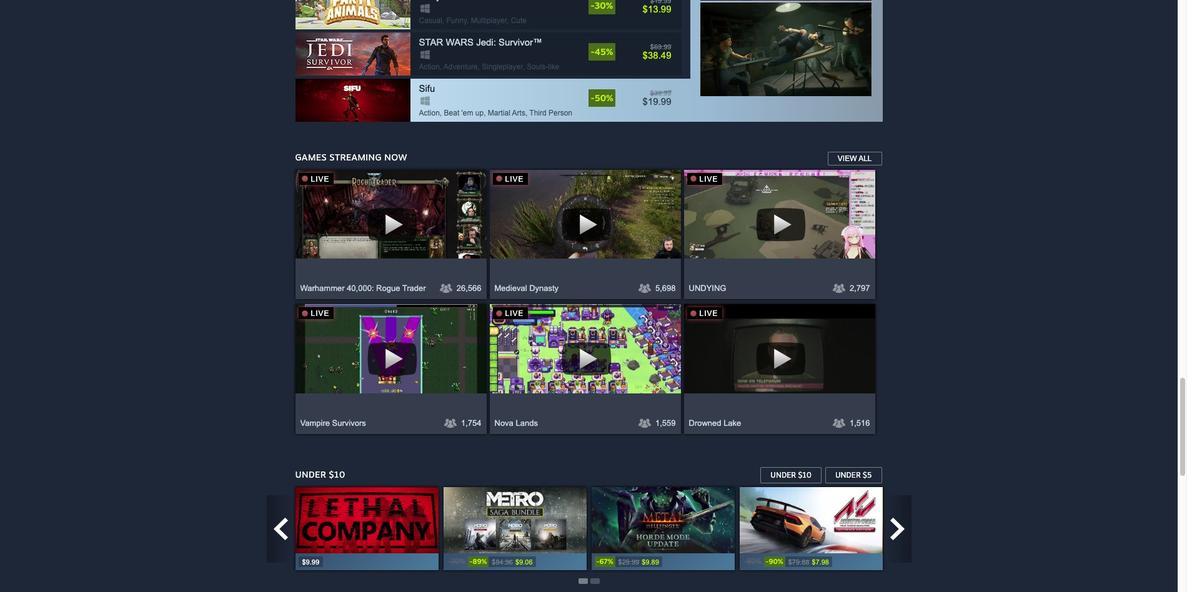Task type: vqa. For each thing, say whether or not it's contained in the screenshot.
Live corresponding to UNDYING
yes



Task type: locate. For each thing, give the bounding box(es) containing it.
1 horizontal spatial 50%
[[747, 558, 762, 567]]

, left third
[[526, 109, 528, 117]]

funny
[[447, 16, 467, 25]]

, left martial
[[484, 109, 486, 117]]

live for medieval dynasty
[[505, 175, 524, 184]]

0 vertical spatial 50%
[[595, 92, 613, 103]]

casual , funny , multiplayer , cute
[[419, 16, 527, 25]]

$10 inside under $10 link
[[799, 470, 812, 480]]

0 horizontal spatial 50%
[[595, 92, 613, 103]]

-
[[591, 46, 595, 57], [591, 92, 595, 103], [448, 558, 451, 567], [470, 558, 473, 567], [597, 558, 600, 567], [745, 558, 747, 567], [766, 558, 769, 567]]

$10 up assetto corsa ultimate edition image
[[799, 470, 812, 480]]

- for -50%
[[591, 92, 595, 103]]

$10
[[329, 469, 345, 480], [799, 470, 812, 480]]

survivors
[[332, 419, 366, 428]]

nova
[[495, 419, 514, 428]]

games streaming now
[[295, 152, 407, 162]]

$10 down vampire survivors
[[329, 469, 345, 480]]

under $10 up assetto corsa ultimate edition image
[[771, 470, 812, 480]]

, left the beat
[[440, 109, 442, 117]]

action up sifu
[[419, 62, 440, 71]]

vampire
[[300, 419, 330, 428]]

live for nova lands
[[505, 310, 524, 318]]

action for sifu
[[419, 109, 440, 117]]

- for -67% $29.99 $9.89
[[597, 558, 600, 567]]

67%
[[600, 558, 614, 567]]

third
[[530, 109, 547, 117]]

$9.89
[[642, 559, 659, 566]]

50%
[[595, 92, 613, 103], [747, 558, 762, 567]]

vampire survivors
[[300, 419, 366, 428]]

0 horizontal spatial under $10
[[295, 469, 345, 480]]

1 vertical spatial action
[[419, 109, 440, 117]]

sifu image
[[295, 79, 410, 122]]

2 action from the top
[[419, 109, 440, 117]]

- right 30%
[[470, 558, 473, 567]]

action left the beat
[[419, 109, 440, 117]]

,
[[442, 16, 445, 25], [467, 16, 469, 25], [507, 16, 509, 25], [440, 62, 442, 71], [478, 62, 480, 71], [523, 62, 525, 71], [440, 109, 442, 117], [484, 109, 486, 117], [526, 109, 528, 117]]

view all
[[838, 154, 872, 163]]

- left 90%
[[745, 558, 747, 567]]

- up -50%
[[591, 46, 595, 57]]

drowned lake
[[689, 419, 742, 428]]

50% for -50% -90% $79.88 $7.98
[[747, 558, 762, 567]]

party animals image
[[295, 0, 410, 29]]

1 vertical spatial 50%
[[747, 558, 762, 567]]

action
[[419, 62, 440, 71], [419, 109, 440, 117]]

- left $79.88 on the right
[[766, 558, 769, 567]]

1 horizontal spatial under
[[771, 470, 796, 480]]

action , adventure , singleplayer , souls-like
[[419, 62, 560, 71]]

under down vampire in the bottom of the page
[[295, 469, 326, 480]]

45%
[[595, 46, 613, 57]]

under $10
[[295, 469, 345, 480], [771, 470, 812, 480]]

martial
[[488, 109, 511, 117]]

beat
[[444, 109, 460, 117]]

under $5 link
[[825, 467, 883, 484]]

live for vampire survivors
[[311, 310, 330, 318]]

$19.99
[[643, 96, 672, 107]]

$7.98
[[812, 559, 829, 566]]

lands
[[516, 419, 538, 428]]

under for under $10 link
[[771, 470, 796, 480]]

50% left 90%
[[747, 558, 762, 567]]

person
[[549, 109, 573, 117]]

under $10 down vampire in the bottom of the page
[[295, 469, 345, 480]]

$5
[[863, 470, 872, 480]]

undying
[[689, 284, 727, 293]]

star
[[419, 37, 443, 47]]

under
[[295, 469, 326, 480], [771, 470, 796, 480], [836, 470, 861, 480]]

live for drowned lake
[[700, 310, 719, 318]]

, left cute on the left of the page
[[507, 16, 509, 25]]

under left the "$5"
[[836, 470, 861, 480]]

$29.99
[[619, 559, 640, 566]]

1 horizontal spatial $10
[[799, 470, 812, 480]]

- left 89%
[[448, 558, 451, 567]]

2 horizontal spatial under
[[836, 470, 861, 480]]

$79.88
[[789, 559, 810, 566]]

40,000:
[[347, 284, 374, 293]]

'em
[[462, 109, 473, 117]]

under up assetto corsa ultimate edition image
[[771, 470, 796, 480]]

, left funny
[[442, 16, 445, 25]]

0 vertical spatial action
[[419, 62, 440, 71]]

, left souls-
[[523, 62, 525, 71]]

- for -50% -90% $79.88 $7.98
[[745, 558, 747, 567]]

live
[[311, 175, 330, 184], [505, 175, 524, 184], [700, 175, 719, 184], [311, 310, 330, 318], [505, 310, 524, 318], [700, 310, 719, 318]]

medieval
[[495, 284, 527, 293]]

- down -45%
[[591, 92, 595, 103]]

view all link
[[827, 151, 883, 166]]

1 action from the top
[[419, 62, 440, 71]]

up
[[476, 109, 484, 117]]

- for -45%
[[591, 46, 595, 57]]

- left $29.99
[[597, 558, 600, 567]]

-50% -90% $79.88 $7.98
[[745, 558, 829, 567]]

souls-
[[527, 62, 548, 71]]

50% down 45%
[[595, 92, 613, 103]]

view
[[838, 154, 857, 163]]

streaming
[[330, 152, 382, 162]]

-45%
[[591, 46, 613, 57]]



Task type: describe. For each thing, give the bounding box(es) containing it.
action , beat 'em up , martial arts , third person
[[419, 109, 573, 117]]

89%
[[473, 558, 487, 567]]

multiplayer
[[471, 16, 507, 25]]

50% for -50%
[[595, 92, 613, 103]]

30%
[[451, 558, 466, 567]]

like
[[548, 62, 560, 71]]

rogue
[[376, 284, 400, 293]]

metal: hellsinger image
[[592, 487, 735, 554]]

warhammer 40,000: rogue trader
[[300, 284, 426, 293]]

medieval dynasty
[[495, 284, 559, 293]]

$38.49
[[643, 50, 672, 60]]

, left the adventure
[[440, 62, 442, 71]]

$13.99
[[643, 4, 672, 14]]

-67% $29.99 $9.89
[[597, 558, 659, 567]]

$9.99 link
[[295, 487, 438, 571]]

games
[[295, 152, 327, 162]]

live for warhammer 40,000: rogue trader
[[311, 175, 330, 184]]

casual
[[419, 16, 442, 25]]

star wars jedi: survivor™
[[419, 37, 543, 47]]

lethal company image
[[295, 487, 438, 554]]

dynasty
[[530, 284, 559, 293]]

action for star wars jedi: survivor™
[[419, 62, 440, 71]]

$9.99
[[302, 559, 319, 566]]

lake
[[724, 419, 742, 428]]

trader
[[402, 284, 426, 293]]

assetto corsa ultimate edition image
[[740, 487, 883, 554]]

jedi:
[[476, 37, 496, 47]]

$69.99 $38.49
[[643, 43, 672, 60]]

live for undying
[[700, 175, 719, 184]]

wars
[[446, 37, 474, 47]]

drowned
[[689, 419, 722, 428]]

under $10 link
[[760, 467, 822, 484]]

1 horizontal spatial under $10
[[771, 470, 812, 480]]

, left singleplayer
[[478, 62, 480, 71]]

under $5
[[836, 470, 872, 480]]

90%
[[769, 558, 784, 567]]

metro saga bundle image
[[443, 487, 587, 554]]

star wars jedi: survivor™ image
[[295, 32, 410, 75]]

sifu
[[419, 83, 435, 94]]

cute
[[511, 16, 527, 25]]

all
[[859, 154, 872, 163]]

warhammer
[[300, 284, 345, 293]]

-30% -89% $84.96 $9.06
[[448, 558, 533, 567]]

arts
[[512, 109, 526, 117]]

under for "under $5" link
[[836, 470, 861, 480]]

$39.99 $19.99
[[643, 89, 672, 107]]

$69.99
[[651, 43, 672, 50]]

$84.96
[[492, 559, 513, 566]]

0 horizontal spatial $10
[[329, 469, 345, 480]]

$9.06
[[516, 559, 533, 566]]

- for -30% -89% $84.96 $9.06
[[448, 558, 451, 567]]

-50%
[[591, 92, 613, 103]]

survivor™
[[499, 37, 543, 47]]

adventure
[[444, 62, 478, 71]]

0 horizontal spatial under
[[295, 469, 326, 480]]

$39.99
[[651, 89, 672, 97]]

now
[[385, 152, 407, 162]]

singleplayer
[[482, 62, 523, 71]]

, left "multiplayer"
[[467, 16, 469, 25]]

nova lands
[[495, 419, 538, 428]]



